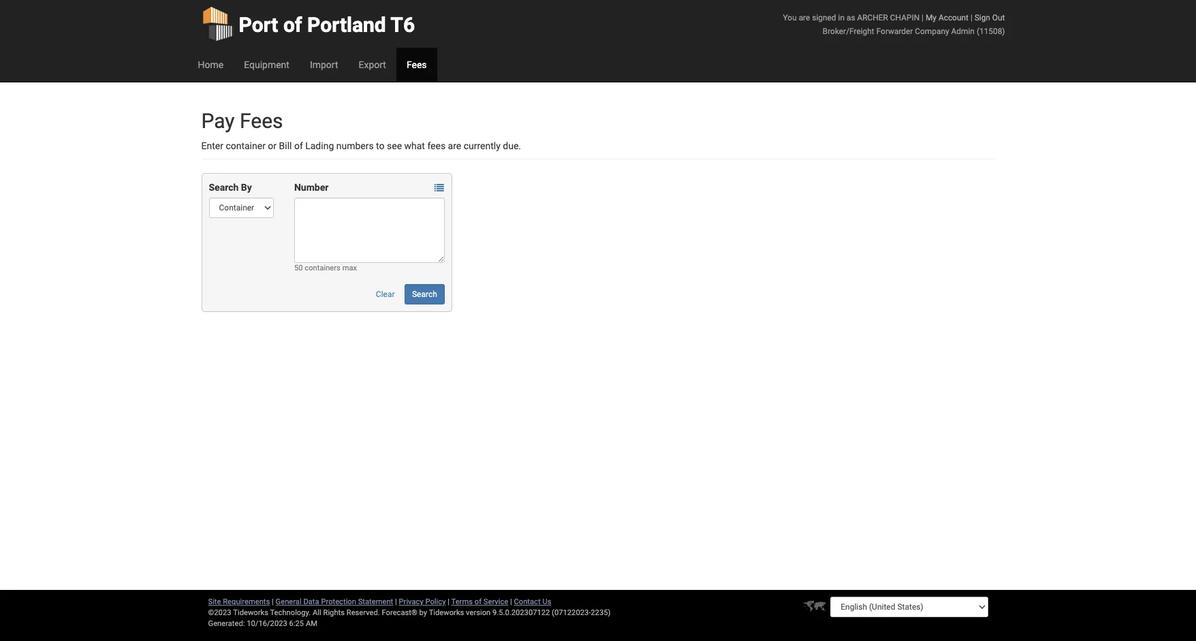 Task type: describe. For each thing, give the bounding box(es) containing it.
sign out link
[[975, 13, 1005, 22]]

export button
[[348, 48, 396, 82]]

port of portland t6 link
[[201, 0, 415, 48]]

home button
[[188, 48, 234, 82]]

version
[[466, 608, 491, 617]]

| up the "9.5.0.202307122"
[[510, 598, 512, 606]]

home
[[198, 59, 224, 70]]

10/16/2023
[[247, 619, 287, 628]]

2235)
[[591, 608, 611, 617]]

what
[[404, 140, 425, 151]]

50 containers max
[[294, 264, 357, 273]]

to
[[376, 140, 385, 151]]

are inside you are signed in as archer chapin | my account | sign out broker/freight forwarder company admin (11508)
[[799, 13, 810, 22]]

| up tideworks
[[448, 598, 450, 606]]

number
[[294, 182, 329, 193]]

all
[[313, 608, 321, 617]]

general data protection statement link
[[276, 598, 393, 606]]

statement
[[358, 598, 393, 606]]

t6
[[391, 13, 415, 37]]

equipment
[[244, 59, 290, 70]]

by
[[241, 182, 252, 193]]

| left sign
[[971, 13, 973, 22]]

tideworks
[[429, 608, 464, 617]]

general
[[276, 598, 302, 606]]

pay
[[201, 109, 235, 133]]

pay fees
[[201, 109, 283, 133]]

(07122023-
[[552, 608, 591, 617]]

| up forecast®
[[395, 598, 397, 606]]

am
[[306, 619, 318, 628]]

(11508)
[[977, 27, 1005, 36]]

by
[[419, 608, 427, 617]]

terms of service link
[[451, 598, 508, 606]]

©2023 tideworks
[[208, 608, 268, 617]]

enter
[[201, 140, 223, 151]]

1 vertical spatial are
[[448, 140, 461, 151]]

my
[[926, 13, 937, 22]]

import
[[310, 59, 338, 70]]

in
[[838, 13, 845, 22]]

out
[[993, 13, 1005, 22]]

fees inside dropdown button
[[407, 59, 427, 70]]

of inside site requirements | general data protection statement | privacy policy | terms of service | contact us ©2023 tideworks technology. all rights reserved. forecast® by tideworks version 9.5.0.202307122 (07122023-2235) generated: 10/16/2023 6:25 am
[[475, 598, 482, 606]]

port of portland t6
[[239, 13, 415, 37]]

requirements
[[223, 598, 270, 606]]

contact us link
[[514, 598, 552, 606]]

generated:
[[208, 619, 245, 628]]

0 horizontal spatial fees
[[240, 109, 283, 133]]

reserved.
[[347, 608, 380, 617]]

site requirements link
[[208, 598, 270, 606]]

max
[[342, 264, 357, 273]]

site
[[208, 598, 221, 606]]

broker/freight
[[823, 27, 875, 36]]

search by
[[209, 182, 252, 193]]

sign
[[975, 13, 991, 22]]

equipment button
[[234, 48, 300, 82]]

1 vertical spatial of
[[294, 140, 303, 151]]

portland
[[307, 13, 386, 37]]

due.
[[503, 140, 521, 151]]

site requirements | general data protection statement | privacy policy | terms of service | contact us ©2023 tideworks technology. all rights reserved. forecast® by tideworks version 9.5.0.202307122 (07122023-2235) generated: 10/16/2023 6:25 am
[[208, 598, 611, 628]]

data
[[303, 598, 319, 606]]

you are signed in as archer chapin | my account | sign out broker/freight forwarder company admin (11508)
[[783, 13, 1005, 36]]



Task type: locate. For each thing, give the bounding box(es) containing it.
clear
[[376, 290, 395, 299]]

company
[[915, 27, 950, 36]]

1 vertical spatial fees
[[240, 109, 283, 133]]

| left the my
[[922, 13, 924, 22]]

rights
[[323, 608, 345, 617]]

currently
[[464, 140, 501, 151]]

account
[[939, 13, 969, 22]]

50
[[294, 264, 303, 273]]

| left general
[[272, 598, 274, 606]]

0 vertical spatial search
[[209, 182, 239, 193]]

forecast®
[[382, 608, 418, 617]]

are right "you"
[[799, 13, 810, 22]]

signed
[[812, 13, 836, 22]]

bill
[[279, 140, 292, 151]]

terms
[[451, 598, 473, 606]]

service
[[484, 598, 508, 606]]

contact
[[514, 598, 541, 606]]

fees up the or
[[240, 109, 283, 133]]

are
[[799, 13, 810, 22], [448, 140, 461, 151]]

fees button
[[396, 48, 437, 82]]

of up version
[[475, 598, 482, 606]]

you
[[783, 13, 797, 22]]

lading
[[305, 140, 334, 151]]

numbers
[[336, 140, 374, 151]]

privacy
[[399, 598, 424, 606]]

search for search by
[[209, 182, 239, 193]]

privacy policy link
[[399, 598, 446, 606]]

9.5.0.202307122
[[493, 608, 550, 617]]

of right bill
[[294, 140, 303, 151]]

of
[[283, 13, 302, 37], [294, 140, 303, 151], [475, 598, 482, 606]]

search for search
[[412, 290, 437, 299]]

1 horizontal spatial fees
[[407, 59, 427, 70]]

0 vertical spatial of
[[283, 13, 302, 37]]

forwarder
[[877, 27, 913, 36]]

policy
[[425, 598, 446, 606]]

us
[[543, 598, 552, 606]]

search right the clear
[[412, 290, 437, 299]]

0 horizontal spatial are
[[448, 140, 461, 151]]

1 vertical spatial search
[[412, 290, 437, 299]]

0 vertical spatial fees
[[407, 59, 427, 70]]

1 horizontal spatial are
[[799, 13, 810, 22]]

archer
[[857, 13, 888, 22]]

admin
[[952, 27, 975, 36]]

import button
[[300, 48, 348, 82]]

container
[[226, 140, 266, 151]]

fees down "t6"
[[407, 59, 427, 70]]

show list image
[[435, 183, 444, 193]]

0 horizontal spatial search
[[209, 182, 239, 193]]

containers
[[305, 264, 341, 273]]

are right fees
[[448, 140, 461, 151]]

enter container or bill of lading numbers to see what fees are currently due.
[[201, 140, 521, 151]]

as
[[847, 13, 855, 22]]

search left by
[[209, 182, 239, 193]]

export
[[359, 59, 386, 70]]

0 vertical spatial are
[[799, 13, 810, 22]]

fees
[[427, 140, 446, 151]]

search inside button
[[412, 290, 437, 299]]

see
[[387, 140, 402, 151]]

port
[[239, 13, 278, 37]]

1 horizontal spatial search
[[412, 290, 437, 299]]

chapin
[[890, 13, 920, 22]]

6:25
[[289, 619, 304, 628]]

my account link
[[926, 13, 969, 22]]

of right the port
[[283, 13, 302, 37]]

search
[[209, 182, 239, 193], [412, 290, 437, 299]]

or
[[268, 140, 277, 151]]

|
[[922, 13, 924, 22], [971, 13, 973, 22], [272, 598, 274, 606], [395, 598, 397, 606], [448, 598, 450, 606], [510, 598, 512, 606]]

2 vertical spatial of
[[475, 598, 482, 606]]

technology.
[[270, 608, 311, 617]]

search button
[[405, 284, 445, 305]]

Number text field
[[294, 198, 445, 263]]

protection
[[321, 598, 356, 606]]

fees
[[407, 59, 427, 70], [240, 109, 283, 133]]

clear button
[[369, 284, 402, 305]]



Task type: vqa. For each thing, say whether or not it's contained in the screenshot.
All
yes



